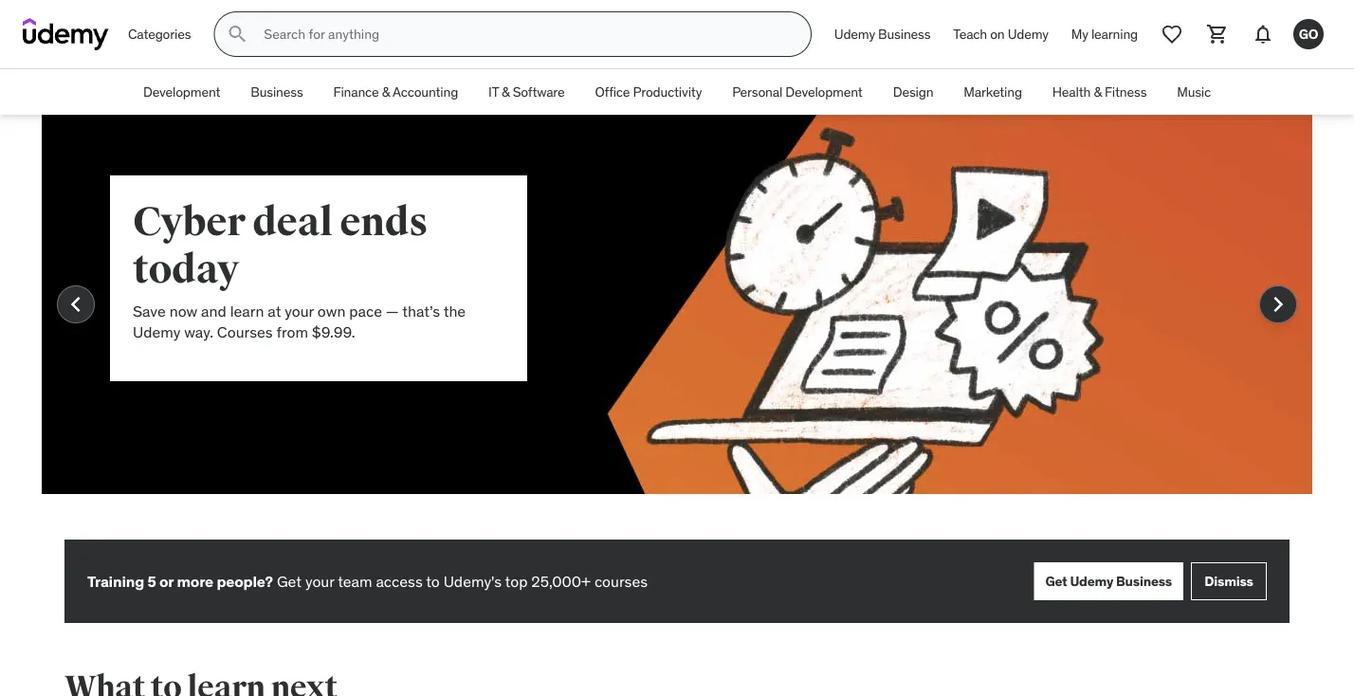 Task type: vqa. For each thing, say whether or not it's contained in the screenshot.
Course
no



Task type: describe. For each thing, give the bounding box(es) containing it.
0 horizontal spatial business
[[251, 83, 303, 100]]

teach
[[954, 25, 987, 42]]

get udemy business
[[1046, 573, 1172, 590]]

way.
[[184, 322, 213, 342]]

training
[[87, 571, 144, 591]]

accounting
[[393, 83, 458, 100]]

udemy's
[[444, 571, 502, 591]]

5
[[147, 571, 156, 591]]

—
[[386, 301, 399, 321]]

it & software
[[489, 83, 565, 100]]

pace
[[349, 301, 382, 321]]

dismiss
[[1205, 573, 1254, 590]]

fitness
[[1105, 83, 1147, 100]]

shopping cart with 0 items image
[[1206, 23, 1229, 46]]

on
[[990, 25, 1005, 42]]

25,000+
[[531, 571, 591, 591]]

1 horizontal spatial business
[[878, 25, 931, 42]]

notifications image
[[1252, 23, 1275, 46]]

courses
[[217, 322, 273, 342]]

learning
[[1092, 25, 1138, 42]]

design link
[[878, 69, 949, 115]]

teach on udemy link
[[942, 11, 1060, 57]]

music link
[[1162, 69, 1226, 115]]

learn
[[230, 301, 264, 321]]

people?
[[217, 571, 273, 591]]

categories button
[[117, 11, 202, 57]]

personal development
[[732, 83, 863, 100]]

marketing
[[964, 83, 1022, 100]]

office productivity
[[595, 83, 702, 100]]

my learning link
[[1060, 11, 1150, 57]]

office productivity link
[[580, 69, 717, 115]]

to
[[426, 571, 440, 591]]

previous image
[[61, 289, 91, 320]]

team
[[338, 571, 372, 591]]

and
[[201, 301, 226, 321]]

teach on udemy
[[954, 25, 1049, 42]]

1 horizontal spatial get
[[1046, 573, 1068, 590]]

1 development from the left
[[143, 83, 220, 100]]

personal development link
[[717, 69, 878, 115]]

carousel element
[[42, 115, 1313, 540]]

at
[[268, 301, 281, 321]]

& for fitness
[[1094, 83, 1102, 100]]

it
[[489, 83, 499, 100]]

udemy business
[[835, 25, 931, 42]]

marketing link
[[949, 69, 1038, 115]]

finance & accounting link
[[318, 69, 473, 115]]

cyber
[[133, 197, 245, 247]]

go
[[1299, 25, 1319, 42]]



Task type: locate. For each thing, give the bounding box(es) containing it.
cyber deal ends today save now and learn at your own pace — that's the udemy way. courses from $9.99.
[[133, 197, 466, 342]]

udemy
[[835, 25, 875, 42], [1008, 25, 1049, 42], [133, 322, 181, 342], [1070, 573, 1114, 590]]

1 horizontal spatial development
[[786, 83, 863, 100]]

wishlist image
[[1161, 23, 1184, 46]]

or
[[159, 571, 174, 591]]

0 horizontal spatial development
[[143, 83, 220, 100]]

2 horizontal spatial business
[[1116, 573, 1172, 590]]

your
[[285, 301, 314, 321], [305, 571, 334, 591]]

submit search image
[[226, 23, 249, 46]]

your left 'team'
[[305, 571, 334, 591]]

courses
[[595, 571, 648, 591]]

finance
[[333, 83, 379, 100]]

2 development from the left
[[786, 83, 863, 100]]

get
[[277, 571, 302, 591], [1046, 573, 1068, 590]]

health & fitness link
[[1038, 69, 1162, 115]]

more
[[177, 571, 213, 591]]

deal
[[252, 197, 333, 247]]

udemy inside cyber deal ends today save now and learn at your own pace — that's the udemy way. courses from $9.99.
[[133, 322, 181, 342]]

my
[[1072, 25, 1089, 42]]

business
[[878, 25, 931, 42], [251, 83, 303, 100], [1116, 573, 1172, 590]]

1 horizontal spatial &
[[502, 83, 510, 100]]

the
[[444, 301, 466, 321]]

2 & from the left
[[502, 83, 510, 100]]

development link
[[128, 69, 236, 115]]

1 vertical spatial your
[[305, 571, 334, 591]]

& right finance
[[382, 83, 390, 100]]

udemy image
[[23, 18, 109, 50]]

software
[[513, 83, 565, 100]]

get udemy business link
[[1034, 562, 1184, 600]]

development right personal
[[786, 83, 863, 100]]

& for accounting
[[382, 83, 390, 100]]

& right it at the top left
[[502, 83, 510, 100]]

your up the "from"
[[285, 301, 314, 321]]

2 horizontal spatial &
[[1094, 83, 1102, 100]]

today
[[133, 245, 239, 294]]

training 5 or more people? get your team access to udemy's top 25,000+ courses
[[87, 571, 648, 591]]

health
[[1053, 83, 1091, 100]]

3 & from the left
[[1094, 83, 1102, 100]]

go link
[[1286, 11, 1332, 57]]

0 vertical spatial business
[[878, 25, 931, 42]]

now
[[169, 301, 197, 321]]

development down categories dropdown button
[[143, 83, 220, 100]]

design
[[893, 83, 934, 100]]

1 & from the left
[[382, 83, 390, 100]]

ends
[[340, 197, 428, 247]]

productivity
[[633, 83, 702, 100]]

business link
[[236, 69, 318, 115]]

office
[[595, 83, 630, 100]]

personal
[[732, 83, 783, 100]]

udemy business link
[[823, 11, 942, 57]]

from
[[276, 322, 308, 342]]

your inside cyber deal ends today save now and learn at your own pace — that's the udemy way. courses from $9.99.
[[285, 301, 314, 321]]

save
[[133, 301, 166, 321]]

that's
[[402, 301, 440, 321]]

finance & accounting
[[333, 83, 458, 100]]

0 horizontal spatial get
[[277, 571, 302, 591]]

&
[[382, 83, 390, 100], [502, 83, 510, 100], [1094, 83, 1102, 100]]

0 horizontal spatial &
[[382, 83, 390, 100]]

it & software link
[[473, 69, 580, 115]]

next image
[[1263, 289, 1294, 320]]

my learning
[[1072, 25, 1138, 42]]

development
[[143, 83, 220, 100], [786, 83, 863, 100]]

$9.99.
[[312, 322, 355, 342]]

top
[[505, 571, 528, 591]]

& for software
[[502, 83, 510, 100]]

access
[[376, 571, 423, 591]]

2 vertical spatial business
[[1116, 573, 1172, 590]]

business left finance
[[251, 83, 303, 100]]

& right health
[[1094, 83, 1102, 100]]

business left dismiss
[[1116, 573, 1172, 590]]

0 vertical spatial your
[[285, 301, 314, 321]]

health & fitness
[[1053, 83, 1147, 100]]

dismiss button
[[1191, 562, 1267, 600]]

own
[[318, 301, 346, 321]]

categories
[[128, 25, 191, 42]]

business up design
[[878, 25, 931, 42]]

Search for anything text field
[[260, 18, 788, 50]]

music
[[1177, 83, 1211, 100]]

1 vertical spatial business
[[251, 83, 303, 100]]



